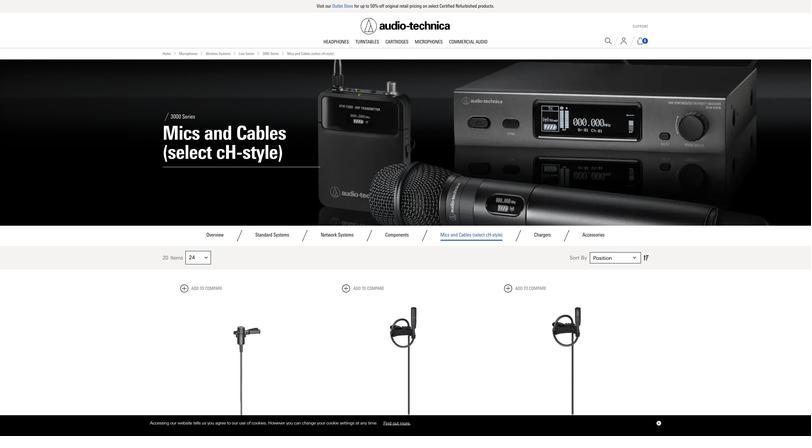 Task type: describe. For each thing, give the bounding box(es) containing it.
refurbished
[[456, 3, 477, 9]]

of
[[247, 421, 251, 426]]

commercial
[[449, 39, 475, 45]]

chargers
[[535, 232, 551, 238]]

select
[[429, 3, 439, 9]]

2 vertical spatial cables
[[459, 232, 472, 238]]

line series link
[[239, 51, 254, 57]]

add to compare button for at831 image
[[180, 285, 222, 293]]

certified
[[440, 3, 455, 9]]

add to compare for bp898 image's the add to compare button
[[354, 286, 385, 292]]

commercial audio link
[[446, 39, 491, 45]]

cartridges link
[[383, 39, 412, 45]]

standard systems
[[256, 232, 289, 238]]

add to compare for 1st the add to compare button from the right
[[516, 286, 547, 292]]

1 horizontal spatial and
[[295, 51, 300, 56]]

ch- inside mics and cables (select ch-style)
[[216, 141, 243, 164]]

50%-
[[371, 3, 380, 9]]

2 you from the left
[[286, 421, 293, 426]]

store logo image
[[361, 18, 451, 34]]

breadcrumbs image for microphones
[[173, 52, 177, 55]]

for
[[355, 3, 359, 9]]

accessories
[[583, 232, 605, 238]]

2 horizontal spatial mics
[[441, 232, 450, 238]]

microphones for the rightmost microphones link
[[415, 39, 443, 45]]

our for accessing
[[170, 421, 177, 426]]

0 link
[[637, 37, 649, 44]]

us
[[202, 421, 206, 426]]

0 vertical spatial cables
[[301, 51, 311, 56]]

products.
[[478, 3, 495, 9]]

standard
[[256, 232, 273, 238]]

on
[[423, 3, 427, 9]]

tells
[[193, 421, 201, 426]]

breadcrumbs image for 3000 series
[[257, 52, 260, 55]]

1 vertical spatial 3000
[[171, 113, 181, 120]]

divider line image up sort
[[562, 230, 573, 242]]

divider line image right components link
[[419, 230, 431, 242]]

headphones
[[324, 39, 349, 45]]

off
[[380, 3, 385, 9]]

bp898 image
[[342, 298, 469, 425]]

mics and cables (select ch-style) image
[[0, 59, 812, 226]]

and inside mics and cables (select ch-style)
[[204, 121, 232, 145]]

(select inside mics and cables (select ch-style)
[[163, 141, 212, 164]]

carrat down image
[[205, 256, 208, 260]]

can
[[294, 421, 301, 426]]

systems for standard systems
[[274, 232, 289, 238]]

at
[[356, 421, 359, 426]]

however
[[268, 421, 285, 426]]

out
[[393, 421, 399, 426]]

0
[[645, 39, 646, 43]]

breadcrumbs image for wireless systems
[[200, 52, 203, 55]]

cartridges
[[386, 39, 409, 45]]

original
[[386, 3, 399, 9]]

change
[[302, 421, 316, 426]]

network
[[321, 232, 337, 238]]

audio
[[476, 39, 488, 45]]

basket image
[[637, 37, 645, 44]]

wireless
[[206, 51, 218, 56]]

settings
[[340, 421, 355, 426]]

mics and cables (select ch-style) link
[[441, 232, 503, 241]]

up
[[360, 3, 365, 9]]

breadcrumbs image for line series
[[233, 52, 236, 55]]

retail
[[400, 3, 409, 9]]

sort by
[[570, 255, 588, 261]]

wireless systems link
[[206, 51, 231, 57]]

0 vertical spatial 3000 series
[[263, 51, 279, 56]]

add to compare button for bp898 image
[[342, 285, 385, 293]]

by
[[581, 255, 588, 261]]

accessing
[[150, 421, 169, 426]]



Task type: locate. For each thing, give the bounding box(es) containing it.
1 vertical spatial mics and cables (select ch-style)
[[163, 121, 286, 164]]

2 horizontal spatial series
[[271, 51, 279, 56]]

0 horizontal spatial cables
[[237, 121, 286, 145]]

0 vertical spatial mics
[[287, 51, 294, 56]]

1 vertical spatial microphones link
[[179, 51, 198, 57]]

0 horizontal spatial (select
[[163, 141, 212, 164]]

0 horizontal spatial and
[[204, 121, 232, 145]]

1 horizontal spatial cables
[[301, 51, 311, 56]]

breadcrumbs image right line series
[[257, 52, 260, 55]]

turntables
[[356, 39, 379, 45]]

add for bp898 image
[[354, 286, 361, 292]]

more.
[[400, 421, 411, 426]]

2 add to compare button from the left
[[342, 285, 385, 293]]

3000
[[263, 51, 270, 56], [171, 113, 181, 120]]

3 add to compare button from the left
[[505, 285, 547, 293]]

support
[[633, 24, 649, 29]]

systems right standard
[[274, 232, 289, 238]]

microphones right home
[[179, 51, 198, 56]]

2 vertical spatial style)
[[493, 232, 503, 238]]

20 items
[[163, 255, 183, 261]]

0 horizontal spatial series
[[182, 113, 195, 120]]

1 horizontal spatial you
[[286, 421, 293, 426]]

series inside 3000 series link
[[271, 51, 279, 56]]

1 breadcrumbs image from the left
[[233, 52, 236, 55]]

systems right network
[[338, 232, 354, 238]]

1 breadcrumbs image from the left
[[173, 52, 177, 55]]

microphones down store logo
[[415, 39, 443, 45]]

1 horizontal spatial ch-
[[322, 51, 327, 56]]

wireless systems
[[206, 51, 231, 56]]

our right visit
[[326, 3, 331, 9]]

systems for wireless systems
[[219, 51, 231, 56]]

1 vertical spatial mics
[[163, 121, 200, 145]]

magnifying glass image
[[605, 37, 612, 44]]

1 horizontal spatial 3000
[[263, 51, 270, 56]]

series inside line series link
[[246, 51, 254, 56]]

outlet
[[332, 3, 343, 9]]

0 horizontal spatial breadcrumbs image
[[233, 52, 236, 55]]

microphones for the bottom microphones link
[[179, 51, 198, 56]]

1 horizontal spatial breadcrumbs image
[[200, 52, 203, 55]]

0 horizontal spatial add to compare
[[191, 286, 222, 292]]

0 horizontal spatial you
[[207, 421, 214, 426]]

overview
[[207, 232, 224, 238]]

1 vertical spatial and
[[204, 121, 232, 145]]

1 horizontal spatial add to compare
[[354, 286, 385, 292]]

cables
[[301, 51, 311, 56], [237, 121, 286, 145], [459, 232, 472, 238]]

your
[[317, 421, 325, 426]]

2 horizontal spatial our
[[326, 3, 331, 9]]

divider line image left basket image
[[631, 37, 635, 45]]

option group
[[560, 429, 576, 436]]

our
[[326, 3, 331, 9], [170, 421, 177, 426], [232, 421, 238, 426]]

overview link
[[207, 232, 224, 241]]

2 horizontal spatial breadcrumbs image
[[282, 52, 285, 55]]

find out more. link
[[379, 418, 416, 428]]

breadcrumbs image right 3000 series link
[[282, 52, 285, 55]]

cross image
[[658, 422, 660, 425]]

store
[[344, 3, 354, 9]]

breadcrumbs image
[[173, 52, 177, 55], [200, 52, 203, 55], [282, 52, 285, 55]]

2 vertical spatial (select
[[473, 232, 485, 238]]

1 horizontal spatial compare
[[367, 286, 385, 292]]

to
[[366, 3, 370, 9], [200, 286, 204, 292], [362, 286, 366, 292], [524, 286, 529, 292], [227, 421, 231, 426]]

mics and cables (select ch-style)
[[287, 51, 334, 56], [163, 121, 286, 164], [441, 232, 503, 238]]

0 vertical spatial microphones
[[415, 39, 443, 45]]

components link
[[386, 232, 409, 241]]

0 horizontal spatial microphones link
[[179, 51, 198, 57]]

microphones
[[415, 39, 443, 45], [179, 51, 198, 56]]

1 vertical spatial style)
[[243, 141, 283, 164]]

2 horizontal spatial systems
[[338, 232, 354, 238]]

0 vertical spatial (select
[[312, 51, 321, 56]]

0 vertical spatial microphones link
[[412, 39, 446, 45]]

series for 3000 series link
[[271, 51, 279, 56]]

2 vertical spatial mics and cables (select ch-style)
[[441, 232, 503, 238]]

find
[[384, 421, 392, 426]]

and
[[295, 51, 300, 56], [204, 121, 232, 145], [451, 232, 458, 238]]

accessories link
[[583, 232, 605, 241]]

1 horizontal spatial add
[[354, 286, 361, 292]]

time.
[[368, 421, 378, 426]]

items
[[171, 255, 183, 261]]

2 breadcrumbs image from the left
[[257, 52, 260, 55]]

headphones link
[[321, 39, 352, 45]]

support link
[[633, 24, 649, 29]]

compare for the add to compare button associated with at831 image
[[205, 286, 222, 292]]

0 vertical spatial ch-
[[322, 51, 327, 56]]

network systems
[[321, 232, 354, 238]]

1 vertical spatial ch-
[[216, 141, 243, 164]]

systems for network systems
[[338, 232, 354, 238]]

1 compare from the left
[[205, 286, 222, 292]]

0 horizontal spatial microphones
[[179, 51, 198, 56]]

commercial audio
[[449, 39, 488, 45]]

1 horizontal spatial 3000 series
[[263, 51, 279, 56]]

0 horizontal spatial compare
[[205, 286, 222, 292]]

0 horizontal spatial 3000
[[171, 113, 181, 120]]

0 vertical spatial mics and cables (select ch-style)
[[287, 51, 334, 56]]

at831 image
[[180, 298, 307, 425]]

ch-
[[322, 51, 327, 56], [216, 141, 243, 164], [486, 232, 493, 238]]

20
[[163, 255, 168, 261]]

website
[[178, 421, 192, 426]]

divider line image
[[614, 37, 618, 45], [163, 113, 171, 121], [234, 230, 245, 242], [364, 230, 375, 242], [513, 230, 524, 242]]

carrat down image
[[633, 256, 637, 260]]

1 horizontal spatial microphones link
[[412, 39, 446, 45]]

0 horizontal spatial systems
[[219, 51, 231, 56]]

use
[[239, 421, 246, 426]]

style)
[[327, 51, 334, 56], [243, 141, 283, 164], [493, 232, 503, 238]]

1 horizontal spatial style)
[[327, 51, 334, 56]]

cookies.
[[252, 421, 267, 426]]

1 horizontal spatial (select
[[312, 51, 321, 56]]

standard systems link
[[256, 232, 289, 241]]

1 horizontal spatial breadcrumbs image
[[257, 52, 260, 55]]

2 horizontal spatial (select
[[473, 232, 485, 238]]

2 vertical spatial and
[[451, 232, 458, 238]]

0 horizontal spatial ch-
[[216, 141, 243, 164]]

0 vertical spatial and
[[295, 51, 300, 56]]

0 vertical spatial style)
[[327, 51, 334, 56]]

series
[[246, 51, 254, 56], [271, 51, 279, 56], [182, 113, 195, 120]]

1 vertical spatial microphones
[[179, 51, 198, 56]]

1 vertical spatial cables
[[237, 121, 286, 145]]

1 you from the left
[[207, 421, 214, 426]]

0 vertical spatial 3000
[[263, 51, 270, 56]]

0 horizontal spatial 3000 series
[[171, 113, 195, 120]]

breadcrumbs image left "line"
[[233, 52, 236, 55]]

1 horizontal spatial our
[[232, 421, 238, 426]]

you left "can"
[[286, 421, 293, 426]]

mics
[[287, 51, 294, 56], [163, 121, 200, 145], [441, 232, 450, 238]]

agree
[[215, 421, 226, 426]]

2 horizontal spatial cables
[[459, 232, 472, 238]]

home link
[[163, 51, 171, 57]]

our left use
[[232, 421, 238, 426]]

visit our outlet store for up to 50%-off original retail pricing on select certified refurbished products.
[[317, 3, 495, 9]]

1 vertical spatial (select
[[163, 141, 212, 164]]

2 add to compare from the left
[[354, 286, 385, 292]]

3 compare from the left
[[530, 286, 547, 292]]

3 add to compare from the left
[[516, 286, 547, 292]]

series for line series link
[[246, 51, 254, 56]]

0 horizontal spatial mics
[[163, 121, 200, 145]]

0 horizontal spatial breadcrumbs image
[[173, 52, 177, 55]]

accessing our website tells us you agree to our use of cookies. however you can change your cookie settings at any time.
[[150, 421, 379, 426]]

0 horizontal spatial add
[[191, 286, 199, 292]]

add to compare button
[[180, 285, 222, 293], [342, 285, 385, 293], [505, 285, 547, 293]]

0 horizontal spatial our
[[170, 421, 177, 426]]

cookie
[[327, 421, 339, 426]]

systems
[[219, 51, 231, 56], [274, 232, 289, 238], [338, 232, 354, 238]]

pricing
[[410, 3, 422, 9]]

you right the us
[[207, 421, 214, 426]]

3 breadcrumbs image from the left
[[282, 52, 285, 55]]

bp899 image
[[505, 298, 631, 425]]

add to compare for the add to compare button associated with at831 image
[[191, 286, 222, 292]]

2 compare from the left
[[367, 286, 385, 292]]

breadcrumbs image right home
[[173, 52, 177, 55]]

compare
[[205, 286, 222, 292], [367, 286, 385, 292], [530, 286, 547, 292]]

turntables link
[[352, 39, 383, 45]]

line series
[[239, 51, 254, 56]]

microphones link right the home "link"
[[179, 51, 198, 57]]

2 horizontal spatial add to compare button
[[505, 285, 547, 293]]

home
[[163, 51, 171, 56]]

1 horizontal spatial microphones
[[415, 39, 443, 45]]

you
[[207, 421, 214, 426], [286, 421, 293, 426]]

2 horizontal spatial ch-
[[486, 232, 493, 238]]

breadcrumbs image
[[233, 52, 236, 55], [257, 52, 260, 55]]

1 horizontal spatial systems
[[274, 232, 289, 238]]

3000 series
[[263, 51, 279, 56], [171, 113, 195, 120]]

1 vertical spatial 3000 series
[[171, 113, 195, 120]]

1 horizontal spatial mics
[[287, 51, 294, 56]]

compare for bp898 image's the add to compare button
[[367, 286, 385, 292]]

chargers link
[[535, 232, 551, 241]]

set descending direction image
[[644, 254, 649, 262]]

1 add to compare button from the left
[[180, 285, 222, 293]]

network systems link
[[321, 232, 354, 241]]

2 add from the left
[[354, 286, 361, 292]]

add
[[191, 286, 199, 292], [354, 286, 361, 292], [516, 286, 523, 292]]

to for the add to compare button associated with at831 image
[[200, 286, 204, 292]]

2 horizontal spatial compare
[[530, 286, 547, 292]]

2 horizontal spatial add
[[516, 286, 523, 292]]

add for at831 image
[[191, 286, 199, 292]]

1 horizontal spatial series
[[246, 51, 254, 56]]

2 horizontal spatial add to compare
[[516, 286, 547, 292]]

line
[[239, 51, 245, 56]]

1 add from the left
[[191, 286, 199, 292]]

find out more.
[[384, 421, 411, 426]]

microphones link
[[412, 39, 446, 45], [179, 51, 198, 57]]

3000 series link
[[263, 51, 279, 57]]

1 horizontal spatial mics and cables (select ch-style)
[[287, 51, 334, 56]]

breadcrumbs image left wireless
[[200, 52, 203, 55]]

any
[[360, 421, 367, 426]]

cables inside mics and cables (select ch-style)
[[237, 121, 286, 145]]

2 horizontal spatial and
[[451, 232, 458, 238]]

0 horizontal spatial add to compare button
[[180, 285, 222, 293]]

visit
[[317, 3, 325, 9]]

2 breadcrumbs image from the left
[[200, 52, 203, 55]]

3 add from the left
[[516, 286, 523, 292]]

1 add to compare from the left
[[191, 286, 222, 292]]

systems right wireless
[[219, 51, 231, 56]]

sort
[[570, 255, 580, 261]]

microphones link down store logo
[[412, 39, 446, 45]]

compare for 1st the add to compare button from the right
[[530, 286, 547, 292]]

divider line image
[[631, 37, 635, 45], [300, 230, 311, 242], [419, 230, 431, 242], [562, 230, 573, 242]]

our for visit
[[326, 3, 331, 9]]

our left website
[[170, 421, 177, 426]]

2 horizontal spatial mics and cables (select ch-style)
[[441, 232, 503, 238]]

2 vertical spatial ch-
[[486, 232, 493, 238]]

to for 1st the add to compare button from the right
[[524, 286, 529, 292]]

0 horizontal spatial mics and cables (select ch-style)
[[163, 121, 286, 164]]

divider line image left network
[[300, 230, 311, 242]]

2 horizontal spatial style)
[[493, 232, 503, 238]]

outlet store link
[[332, 3, 354, 9]]

to for bp898 image's the add to compare button
[[362, 286, 366, 292]]

style) inside mics and cables (select ch-style)
[[243, 141, 283, 164]]

1 horizontal spatial add to compare button
[[342, 285, 385, 293]]

0 horizontal spatial style)
[[243, 141, 283, 164]]

components
[[386, 232, 409, 238]]

(select
[[312, 51, 321, 56], [163, 141, 212, 164], [473, 232, 485, 238]]

2 vertical spatial mics
[[441, 232, 450, 238]]



Task type: vqa. For each thing, say whether or not it's contained in the screenshot.
Newsletter Signup link
no



